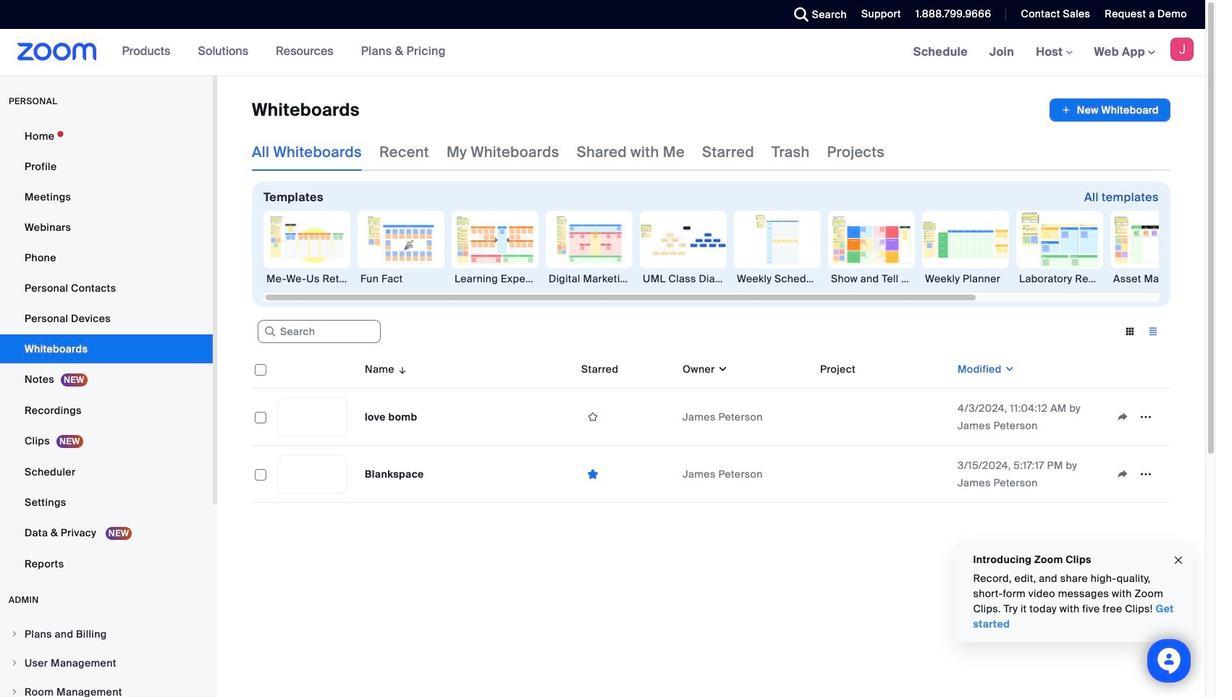 Task type: describe. For each thing, give the bounding box(es) containing it.
learning experience canvas element
[[452, 271, 539, 286]]

arrow down image
[[394, 361, 408, 378]]

right image for 1st menu item from the bottom
[[10, 688, 19, 696]]

add image
[[1061, 103, 1071, 117]]

more options for love bomb image
[[1134, 410, 1158, 424]]

digital marketing canvas element
[[546, 271, 633, 286]]

Search text field
[[258, 320, 381, 343]]

1 menu item from the top
[[0, 620, 213, 648]]

zoom logo image
[[17, 43, 97, 61]]

love bomb element
[[365, 410, 417, 424]]

grid mode, not selected image
[[1119, 325, 1142, 338]]

share image for more options for love bomb icon
[[1111, 410, 1134, 424]]

laboratory report element
[[1016, 271, 1103, 286]]

click to star the whiteboard love bomb image
[[581, 410, 605, 424]]

3 menu item from the top
[[0, 678, 213, 697]]

admin menu menu
[[0, 620, 213, 697]]

me-we-us retrospective element
[[264, 271, 350, 286]]

share image for the more options for blankspace image
[[1111, 468, 1134, 481]]

cell for the more options for blankspace image
[[814, 446, 952, 503]]

right image
[[10, 630, 19, 639]]

product information navigation
[[111, 29, 457, 75]]

close image
[[1173, 552, 1184, 569]]

show and tell with a twist element
[[828, 271, 915, 286]]

uml class diagram element
[[640, 271, 727, 286]]

profile picture image
[[1171, 38, 1194, 61]]

fun fact element
[[358, 271, 445, 286]]



Task type: vqa. For each thing, say whether or not it's contained in the screenshot.
right ICON
yes



Task type: locate. For each thing, give the bounding box(es) containing it.
down image
[[1002, 362, 1015, 376]]

down image
[[715, 362, 728, 376]]

right image
[[10, 659, 19, 667], [10, 688, 19, 696]]

1 right image from the top
[[10, 659, 19, 667]]

1 vertical spatial menu item
[[0, 649, 213, 677]]

1 vertical spatial share image
[[1111, 468, 1134, 481]]

2 right image from the top
[[10, 688, 19, 696]]

share image down more options for love bomb icon
[[1111, 468, 1134, 481]]

asset management element
[[1111, 271, 1197, 286]]

right image for second menu item from the top of the admin menu menu
[[10, 659, 19, 667]]

thumbnail of blankspace image
[[279, 455, 347, 493]]

share image
[[1111, 410, 1134, 424], [1111, 468, 1134, 481]]

2 vertical spatial menu item
[[0, 678, 213, 697]]

share image up the more options for blankspace image
[[1111, 410, 1134, 424]]

cell for more options for love bomb icon
[[814, 389, 952, 446]]

weekly schedule element
[[734, 271, 821, 286]]

tabs of all whiteboard page tab list
[[252, 133, 885, 171]]

blankspace element
[[365, 468, 424, 481]]

menu item
[[0, 620, 213, 648], [0, 649, 213, 677], [0, 678, 213, 697]]

more options for blankspace image
[[1134, 468, 1158, 481]]

banner
[[0, 29, 1205, 76]]

0 vertical spatial right image
[[10, 659, 19, 667]]

0 vertical spatial share image
[[1111, 410, 1134, 424]]

2 cell from the top
[[814, 446, 952, 503]]

1 cell from the top
[[814, 389, 952, 446]]

personal menu menu
[[0, 122, 213, 580]]

meetings navigation
[[903, 29, 1205, 76]]

1 share image from the top
[[1111, 410, 1134, 424]]

thumbnail of love bomb image
[[279, 398, 347, 436]]

weekly planner element
[[922, 271, 1009, 286]]

2 share image from the top
[[1111, 468, 1134, 481]]

1 vertical spatial right image
[[10, 688, 19, 696]]

application
[[1050, 98, 1171, 122], [252, 350, 1182, 514], [1111, 406, 1165, 428], [1111, 463, 1165, 485]]

click to unstar the whiteboard blankspace image
[[581, 467, 605, 481]]

2 menu item from the top
[[0, 649, 213, 677]]

0 vertical spatial menu item
[[0, 620, 213, 648]]

cell
[[814, 389, 952, 446], [814, 446, 952, 503]]

list mode, selected image
[[1142, 325, 1165, 338]]



